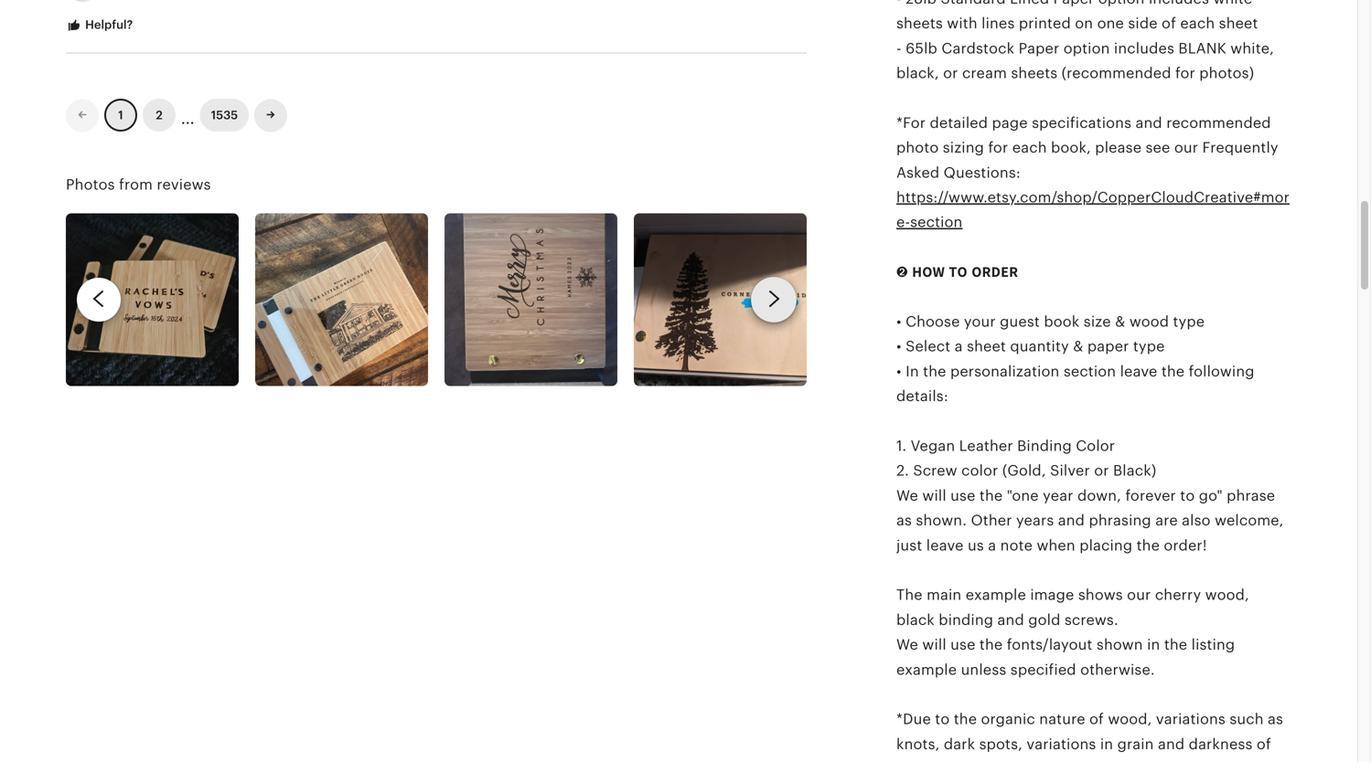 Task type: locate. For each thing, give the bounding box(es) containing it.
1 - from the top
[[896, 0, 902, 7]]

2 vertical spatial •
[[896, 364, 902, 380]]

go"
[[1199, 488, 1223, 504]]

• choose your guest book size & wood type • select a sheet quantity & paper type • in the personalization section leave the following details:
[[896, 314, 1255, 405]]

we inside the main example image shows our cherry wood, black binding and gold screws. we will use the fonts/layout shown in the listing example unless specified otherwise.
[[896, 637, 918, 654]]

- 28lb standard lined paper option includes white sheets with lines printed on one side of each sheet - 65lb cardstock paper option includes blank white, black, or cream sheets (recommended for photos)
[[896, 0, 1274, 81]]

section up the 𝗛𝗢𝗪
[[910, 214, 963, 231]]

•
[[896, 314, 902, 330], [896, 339, 902, 355], [896, 364, 902, 380]]

includes down the side
[[1114, 40, 1174, 57]]

1 vertical spatial example
[[896, 662, 957, 678]]

the
[[923, 364, 946, 380], [1161, 364, 1185, 380], [980, 488, 1003, 504], [1137, 538, 1160, 554], [980, 637, 1003, 654], [1164, 637, 1187, 654], [954, 712, 977, 728]]

1 horizontal spatial type
[[1173, 314, 1205, 330]]

1 vertical spatial sheet
[[967, 339, 1006, 355]]

will down black
[[922, 637, 947, 654]]

example down black
[[896, 662, 957, 678]]

0 vertical spatial or
[[943, 65, 958, 81]]

we down black
[[896, 637, 918, 654]]

sheet inside - 28lb standard lined paper option includes white sheets with lines printed on one side of each sheet - 65lb cardstock paper option includes blank white, black, or cream sheets (recommended for photos)
[[1219, 15, 1258, 32]]

2 we from the top
[[896, 637, 918, 654]]

1 horizontal spatial are
[[1155, 513, 1178, 529]]

phrase
[[1227, 488, 1275, 504]]

are down 'forever' at bottom right
[[1155, 513, 1178, 529]]

side
[[1128, 15, 1158, 32]]

each down page
[[1012, 140, 1047, 156]]

1 horizontal spatial sheet
[[1219, 15, 1258, 32]]

1 vertical spatial a
[[988, 538, 996, 554]]

knots,
[[896, 737, 940, 753]]

1 horizontal spatial leave
[[1120, 364, 1157, 380]]

option
[[1098, 0, 1145, 7], [1064, 40, 1110, 57]]

1 vertical spatial •
[[896, 339, 902, 355]]

1 vertical spatial use
[[951, 637, 976, 654]]

please
[[1095, 140, 1142, 156]]

paper
[[1087, 339, 1129, 355]]

cherry
[[1155, 587, 1201, 604]]

2 use from the top
[[951, 637, 976, 654]]

0 vertical spatial in
[[1147, 637, 1160, 654]]

1 horizontal spatial variations
[[1156, 712, 1226, 728]]

printed
[[1019, 15, 1071, 32]]

…
[[181, 102, 195, 129]]

personalization
[[950, 364, 1060, 380]]

sizing
[[943, 140, 984, 156]]

➋
[[896, 264, 908, 280]]

0 horizontal spatial section
[[910, 214, 963, 231]]

type right wood
[[1173, 314, 1205, 330]]

section down paper
[[1064, 364, 1116, 380]]

paper up on
[[1053, 0, 1094, 7]]

our inside "*for detailed page specifications and recommended photo sizing for each book, please see our frequently asked questions: https://www.etsy.com/shop/coppercloudcreative#mor e-section"
[[1174, 140, 1198, 156]]

are
[[1155, 513, 1178, 529], [979, 762, 1002, 763]]

0 horizontal spatial as
[[896, 513, 912, 529]]

0 vertical spatial leave
[[1120, 364, 1157, 380]]

0 vertical spatial our
[[1174, 140, 1198, 156]]

and down year on the right bottom of the page
[[1058, 513, 1085, 529]]

0 vertical spatial wood,
[[1205, 587, 1249, 604]]

details:
[[896, 388, 948, 405]]

book,
[[1051, 140, 1091, 156]]

1 vertical spatial as
[[1268, 712, 1283, 728]]

the
[[896, 587, 923, 604]]

0 horizontal spatial variations
[[1027, 737, 1096, 753]]

0 horizontal spatial our
[[1127, 587, 1151, 604]]

for
[[1175, 65, 1195, 81], [988, 140, 1008, 156]]

are down spots, at right bottom
[[979, 762, 1002, 763]]

2 will from the top
[[922, 637, 947, 654]]

option up the one
[[1098, 0, 1145, 7]]

sheet inside the • choose your guest book size & wood type • select a sheet quantity & paper type • in the personalization section leave the following details:
[[967, 339, 1006, 355]]

1 will from the top
[[922, 488, 947, 504]]

0 horizontal spatial sheet
[[967, 339, 1006, 355]]

wood, up grain
[[1108, 712, 1152, 728]]

- left "65lb"
[[896, 40, 902, 57]]

or inside 1. vegan leather binding color 2. screw color (gold, silver or black) we will use the "one year down, forever to go" phrase as shown. other years and phrasing are also welcome, just leave us a note when placing the order!
[[1094, 463, 1109, 479]]

organic
[[981, 712, 1035, 728]]

part
[[1105, 762, 1134, 763]]

1 vertical spatial are
[[979, 762, 1002, 763]]

binding
[[939, 612, 994, 629]]

white,
[[1231, 40, 1274, 57]]

or
[[943, 65, 958, 81], [1094, 463, 1109, 479]]

section inside "*for detailed page specifications and recommended photo sizing for each book, please see our frequently asked questions: https://www.etsy.com/shop/coppercloudcreative#mor e-section"
[[910, 214, 963, 231]]

sheets down the 28lb
[[896, 15, 943, 32]]

• left in
[[896, 364, 902, 380]]

the right in
[[923, 364, 946, 380]]

0 horizontal spatial &
[[1073, 339, 1083, 355]]

sheets right "cream"
[[1011, 65, 1058, 81]]

sheet
[[1219, 15, 1258, 32], [967, 339, 1006, 355]]

& down book
[[1073, 339, 1083, 355]]

1 vertical spatial leave
[[926, 538, 964, 554]]

sheet down your in the top of the page
[[967, 339, 1006, 355]]

0 vertical spatial &
[[1115, 314, 1125, 330]]

0 vertical spatial will
[[922, 488, 947, 504]]

photos)
[[1199, 65, 1254, 81]]

0 horizontal spatial a
[[955, 339, 963, 355]]

0 vertical spatial sheets
[[896, 15, 943, 32]]

1 horizontal spatial our
[[1174, 140, 1198, 156]]

0 horizontal spatial each
[[1012, 140, 1047, 156]]

1 vertical spatial or
[[1094, 463, 1109, 479]]

specifications
[[1032, 115, 1132, 131]]

1 horizontal spatial &
[[1115, 314, 1125, 330]]

wood, right the cherry
[[1205, 587, 1249, 604]]

0 vertical spatial variations
[[1156, 712, 1226, 728]]

use down "color"
[[951, 488, 976, 504]]

of
[[1162, 15, 1176, 32], [1089, 712, 1104, 728], [1257, 737, 1271, 753], [1138, 762, 1153, 763]]

in up part
[[1100, 737, 1113, 753]]

or right black,
[[943, 65, 958, 81]]

1 vertical spatial in
[[1100, 737, 1113, 753]]

variations down nature
[[1027, 737, 1096, 753]]

0 horizontal spatial are
[[979, 762, 1002, 763]]

1 • from the top
[[896, 314, 902, 330]]

a
[[955, 339, 963, 355], [988, 538, 996, 554]]

helpful?
[[82, 18, 133, 32]]

1 vertical spatial -
[[896, 40, 902, 57]]

select
[[906, 339, 951, 355]]

&
[[1115, 314, 1125, 330], [1073, 339, 1083, 355]]

1 vertical spatial type
[[1133, 339, 1165, 355]]

1 use from the top
[[951, 488, 976, 504]]

photo
[[896, 140, 939, 156]]

with
[[947, 15, 978, 32]]

1 vertical spatial sheets
[[1011, 65, 1058, 81]]

to inside *due to the organic nature of wood, variations such as knots, dark spots, variations in grain and darkness of engravings are possible, and part of what makes ea
[[935, 712, 950, 728]]

standard
[[941, 0, 1006, 7]]

0 vertical spatial -
[[896, 0, 902, 7]]

1 horizontal spatial as
[[1268, 712, 1283, 728]]

0 horizontal spatial in
[[1100, 737, 1113, 753]]

0 horizontal spatial type
[[1133, 339, 1165, 355]]

includes
[[1149, 0, 1209, 7], [1114, 40, 1174, 57]]

in right shown
[[1147, 637, 1160, 654]]

leave
[[1120, 364, 1157, 380], [926, 538, 964, 554]]

0 vertical spatial section
[[910, 214, 963, 231]]

as up just
[[896, 513, 912, 529]]

"one
[[1007, 488, 1039, 504]]

in inside *due to the organic nature of wood, variations such as knots, dark spots, variations in grain and darkness of engravings are possible, and part of what makes ea
[[1100, 737, 1113, 753]]

0 vertical spatial a
[[955, 339, 963, 355]]

includes up the side
[[1149, 0, 1209, 7]]

0 vertical spatial each
[[1180, 15, 1215, 32]]

0 vertical spatial sheet
[[1219, 15, 1258, 32]]

• left choose
[[896, 314, 902, 330]]

1 we from the top
[[896, 488, 918, 504]]

0 horizontal spatial to
[[935, 712, 950, 728]]

0 vertical spatial type
[[1173, 314, 1205, 330]]

0 vertical spatial are
[[1155, 513, 1178, 529]]

each
[[1180, 15, 1215, 32], [1012, 140, 1047, 156]]

other
[[971, 513, 1012, 529]]

0 horizontal spatial or
[[943, 65, 958, 81]]

each up blank
[[1180, 15, 1215, 32]]

each inside "*for detailed page specifications and recommended photo sizing for each book, please see our frequently asked questions: https://www.etsy.com/shop/coppercloudcreative#mor e-section"
[[1012, 140, 1047, 156]]

a right select
[[955, 339, 963, 355]]

wood,
[[1205, 587, 1249, 604], [1108, 712, 1152, 728]]

a right us
[[988, 538, 996, 554]]

• left select
[[896, 339, 902, 355]]

1 horizontal spatial in
[[1147, 637, 1160, 654]]

are inside *due to the organic nature of wood, variations such as knots, dark spots, variations in grain and darkness of engravings are possible, and part of what makes ea
[[979, 762, 1002, 763]]

to
[[1180, 488, 1195, 504], [935, 712, 950, 728]]

placing
[[1080, 538, 1133, 554]]

0 vertical spatial we
[[896, 488, 918, 504]]

the up dark at the right of page
[[954, 712, 977, 728]]

variations up darkness in the right of the page
[[1156, 712, 1226, 728]]

0 vertical spatial •
[[896, 314, 902, 330]]

1. vegan leather binding color 2. screw color (gold, silver or black) we will use the "one year down, forever to go" phrase as shown. other years and phrasing are also welcome, just leave us a note when placing the order!
[[896, 438, 1284, 554]]

use down binding
[[951, 637, 976, 654]]

option down on
[[1064, 40, 1110, 57]]

paper down the printed
[[1019, 40, 1060, 57]]

1 horizontal spatial or
[[1094, 463, 1109, 479]]

or inside - 28lb standard lined paper option includes white sheets with lines printed on one side of each sheet - 65lb cardstock paper option includes blank white, black, or cream sheets (recommended for photos)
[[943, 65, 958, 81]]

& right size
[[1115, 314, 1125, 330]]

phrasing
[[1089, 513, 1151, 529]]

we
[[896, 488, 918, 504], [896, 637, 918, 654]]

- left the 28lb
[[896, 0, 902, 7]]

of right the side
[[1162, 15, 1176, 32]]

note
[[1000, 538, 1033, 554]]

sheets
[[896, 15, 943, 32], [1011, 65, 1058, 81]]

1 horizontal spatial for
[[1175, 65, 1195, 81]]

1 horizontal spatial a
[[988, 538, 996, 554]]

and left gold
[[998, 612, 1024, 629]]

from
[[119, 176, 153, 193]]

our right shows
[[1127, 587, 1151, 604]]

variations
[[1156, 712, 1226, 728], [1027, 737, 1096, 753]]

1 horizontal spatial each
[[1180, 15, 1215, 32]]

1 vertical spatial for
[[988, 140, 1008, 156]]

1 horizontal spatial to
[[1180, 488, 1195, 504]]

1 vertical spatial will
[[922, 637, 947, 654]]

as right such
[[1268, 712, 1283, 728]]

0 vertical spatial paper
[[1053, 0, 1094, 7]]

1 horizontal spatial section
[[1064, 364, 1116, 380]]

1 vertical spatial variations
[[1027, 737, 1096, 753]]

for down blank
[[1175, 65, 1195, 81]]

1 vertical spatial our
[[1127, 587, 1151, 604]]

example up binding
[[966, 587, 1026, 604]]

(recommended
[[1062, 65, 1171, 81]]

1 vertical spatial wood,
[[1108, 712, 1152, 728]]

year
[[1043, 488, 1073, 504]]

to left go"
[[1180, 488, 1195, 504]]

type
[[1173, 314, 1205, 330], [1133, 339, 1165, 355]]

or up down,
[[1094, 463, 1109, 479]]

0 vertical spatial use
[[951, 488, 976, 504]]

1 vertical spatial we
[[896, 637, 918, 654]]

binding
[[1017, 438, 1072, 455]]

1 vertical spatial each
[[1012, 140, 1047, 156]]

0 vertical spatial for
[[1175, 65, 1195, 81]]

0 vertical spatial example
[[966, 587, 1026, 604]]

1 vertical spatial section
[[1064, 364, 1116, 380]]

2.
[[896, 463, 909, 479]]

as inside 1. vegan leather binding color 2. screw color (gold, silver or black) we will use the "one year down, forever to go" phrase as shown. other years and phrasing are also welcome, just leave us a note when placing the order!
[[896, 513, 912, 529]]

sheet down white
[[1219, 15, 1258, 32]]

of right nature
[[1089, 712, 1104, 728]]

possible,
[[1006, 762, 1070, 763]]

will down screw
[[922, 488, 947, 504]]

1 horizontal spatial sheets
[[1011, 65, 1058, 81]]

1 vertical spatial to
[[935, 712, 950, 728]]

use inside the main example image shows our cherry wood, black binding and gold screws. we will use the fonts/layout shown in the listing example unless specified otherwise.
[[951, 637, 976, 654]]

our right see
[[1174, 140, 1198, 156]]

0 vertical spatial to
[[1180, 488, 1195, 504]]

our
[[1174, 140, 1198, 156], [1127, 587, 1151, 604]]

we down the 2.
[[896, 488, 918, 504]]

type down wood
[[1133, 339, 1165, 355]]

0 horizontal spatial leave
[[926, 538, 964, 554]]

for down page
[[988, 140, 1008, 156]]

0 vertical spatial as
[[896, 513, 912, 529]]

1 horizontal spatial wood,
[[1205, 587, 1249, 604]]

leave down paper
[[1120, 364, 1157, 380]]

and up see
[[1136, 115, 1162, 131]]

in
[[906, 364, 919, 380]]

0 horizontal spatial wood,
[[1108, 712, 1152, 728]]

0 horizontal spatial for
[[988, 140, 1008, 156]]

leather
[[959, 438, 1013, 455]]

the inside *due to the organic nature of wood, variations such as knots, dark spots, variations in grain and darkness of engravings are possible, and part of what makes ea
[[954, 712, 977, 728]]

leave down the shown.
[[926, 538, 964, 554]]

in
[[1147, 637, 1160, 654], [1100, 737, 1113, 753]]

to right *due
[[935, 712, 950, 728]]

wood, inside *due to the organic nature of wood, variations such as knots, dark spots, variations in grain and darkness of engravings are possible, and part of what makes ea
[[1108, 712, 1152, 728]]



Task type: vqa. For each thing, say whether or not it's contained in the screenshot.
top use
yes



Task type: describe. For each thing, give the bounding box(es) containing it.
we inside 1. vegan leather binding color 2. screw color (gold, silver or black) we will use the "one year down, forever to go" phrase as shown. other years and phrasing are also welcome, just leave us a note when placing the order!
[[896, 488, 918, 504]]

helpful? button
[[52, 8, 147, 42]]

0 horizontal spatial example
[[896, 662, 957, 678]]

blank
[[1178, 40, 1227, 57]]

quantity
[[1010, 339, 1069, 355]]

cardstock
[[942, 40, 1015, 57]]

0 horizontal spatial sheets
[[896, 15, 943, 32]]

photos
[[66, 176, 115, 193]]

shown.
[[916, 513, 967, 529]]

what
[[1157, 762, 1191, 763]]

engravings
[[896, 762, 975, 763]]

and inside the main example image shows our cherry wood, black binding and gold screws. we will use the fonts/layout shown in the listing example unless specified otherwise.
[[998, 612, 1024, 629]]

will inside 1. vegan leather binding color 2. screw color (gold, silver or black) we will use the "one year down, forever to go" phrase as shown. other years and phrasing are also welcome, just leave us a note when placing the order!
[[922, 488, 947, 504]]

our inside the main example image shows our cherry wood, black binding and gold screws. we will use the fonts/layout shown in the listing example unless specified otherwise.
[[1127, 587, 1151, 604]]

of down such
[[1257, 737, 1271, 753]]

2 • from the top
[[896, 339, 902, 355]]

1 link
[[104, 99, 137, 132]]

white
[[1213, 0, 1253, 7]]

photos from reviews
[[66, 176, 211, 193]]

cream
[[962, 65, 1007, 81]]

main
[[927, 587, 962, 604]]

are inside 1. vegan leather binding color 2. screw color (gold, silver or black) we will use the "one year down, forever to go" phrase as shown. other years and phrasing are also welcome, just leave us a note when placing the order!
[[1155, 513, 1178, 529]]

*due
[[896, 712, 931, 728]]

years
[[1016, 513, 1054, 529]]

guest
[[1000, 314, 1040, 330]]

65lb
[[906, 40, 937, 57]]

book
[[1044, 314, 1080, 330]]

and inside 1. vegan leather binding color 2. screw color (gold, silver or black) we will use the "one year down, forever to go" phrase as shown. other years and phrasing are also welcome, just leave us a note when placing the order!
[[1058, 513, 1085, 529]]

in inside the main example image shows our cherry wood, black binding and gold screws. we will use the fonts/layout shown in the listing example unless specified otherwise.
[[1147, 637, 1160, 654]]

use inside 1. vegan leather binding color 2. screw color (gold, silver or black) we will use the "one year down, forever to go" phrase as shown. other years and phrasing are also welcome, just leave us a note when placing the order!
[[951, 488, 976, 504]]

0 vertical spatial includes
[[1149, 0, 1209, 7]]

choose
[[906, 314, 960, 330]]

for inside "*for detailed page specifications and recommended photo sizing for each book, please see our frequently asked questions: https://www.etsy.com/shop/coppercloudcreative#mor e-section"
[[988, 140, 1008, 156]]

detailed
[[930, 115, 988, 131]]

color
[[961, 463, 998, 479]]

e-
[[896, 214, 910, 231]]

just
[[896, 538, 922, 554]]

a inside the • choose your guest book size & wood type • select a sheet quantity & paper type • in the personalization section leave the following details:
[[955, 339, 963, 355]]

on
[[1075, 15, 1093, 32]]

nature
[[1039, 712, 1085, 728]]

the up 'unless'
[[980, 637, 1003, 654]]

black)
[[1113, 463, 1156, 479]]

the left order!
[[1137, 538, 1160, 554]]

and left part
[[1074, 762, 1101, 763]]

order!
[[1164, 538, 1207, 554]]

1.
[[896, 438, 907, 455]]

the left listing
[[1164, 637, 1187, 654]]

of down grain
[[1138, 762, 1153, 763]]

specified
[[1011, 662, 1076, 678]]

the left following
[[1161, 364, 1185, 380]]

makes
[[1195, 762, 1241, 763]]

gold
[[1028, 612, 1061, 629]]

spots,
[[979, 737, 1023, 753]]

following
[[1189, 364, 1255, 380]]

1 horizontal spatial example
[[966, 587, 1026, 604]]

0 vertical spatial option
[[1098, 0, 1145, 7]]

down,
[[1077, 488, 1121, 504]]

listing
[[1192, 637, 1235, 654]]

as inside *due to the organic nature of wood, variations such as knots, dark spots, variations in grain and darkness of engravings are possible, and part of what makes ea
[[1268, 712, 1283, 728]]

image
[[1030, 587, 1074, 604]]

one
[[1097, 15, 1124, 32]]

asked
[[896, 165, 940, 181]]

https://www.etsy.com/shop/coppercloudcreative#mor e-section link
[[896, 189, 1290, 231]]

shows
[[1078, 587, 1123, 604]]

*due to the organic nature of wood, variations such as knots, dark spots, variations in grain and darkness of engravings are possible, and part of what makes ea
[[896, 712, 1283, 763]]

color
[[1076, 438, 1115, 455]]

wood, inside the main example image shows our cherry wood, black binding and gold screws. we will use the fonts/layout shown in the listing example unless specified otherwise.
[[1205, 587, 1249, 604]]

a inside 1. vegan leather binding color 2. screw color (gold, silver or black) we will use the "one year down, forever to go" phrase as shown. other years and phrasing are also welcome, just leave us a note when placing the order!
[[988, 538, 996, 554]]

1
[[118, 109, 123, 122]]

2 - from the top
[[896, 40, 902, 57]]

wood
[[1129, 314, 1169, 330]]

*for
[[896, 115, 926, 131]]

for inside - 28lb standard lined paper option includes white sheets with lines printed on one side of each sheet - 65lb cardstock paper option includes blank white, black, or cream sheets (recommended for photos)
[[1175, 65, 1195, 81]]

the main example image shows our cherry wood, black binding and gold screws. we will use the fonts/layout shown in the listing example unless specified otherwise.
[[896, 587, 1249, 678]]

recommended
[[1166, 115, 1271, 131]]

shown
[[1097, 637, 1143, 654]]

fonts/layout
[[1007, 637, 1093, 654]]

questions:
[[944, 165, 1021, 181]]

leave inside 1. vegan leather binding color 2. screw color (gold, silver or black) we will use the "one year down, forever to go" phrase as shown. other years and phrasing are also welcome, just leave us a note when placing the order!
[[926, 538, 964, 554]]

dark
[[944, 737, 975, 753]]

section inside the • choose your guest book size & wood type • select a sheet quantity & paper type • in the personalization section leave the following details:
[[1064, 364, 1116, 380]]

1535 link
[[200, 99, 249, 132]]

black
[[896, 612, 935, 629]]

leave inside the • choose your guest book size & wood type • select a sheet quantity & paper type • in the personalization section leave the following details:
[[1120, 364, 1157, 380]]

your
[[964, 314, 996, 330]]

us
[[968, 538, 984, 554]]

and up what
[[1158, 737, 1185, 753]]

1 vertical spatial &
[[1073, 339, 1083, 355]]

darkness
[[1189, 737, 1253, 753]]

the up other
[[980, 488, 1003, 504]]

frequently
[[1202, 140, 1278, 156]]

1 vertical spatial includes
[[1114, 40, 1174, 57]]

vegan
[[911, 438, 955, 455]]

1 vertical spatial option
[[1064, 40, 1110, 57]]

to inside 1. vegan leather binding color 2. screw color (gold, silver or black) we will use the "one year down, forever to go" phrase as shown. other years and phrasing are also welcome, just leave us a note when placing the order!
[[1180, 488, 1195, 504]]

𝗢𝗥𝗗𝗘𝗥
[[972, 264, 1018, 280]]

lined
[[1010, 0, 1049, 7]]

see
[[1146, 140, 1170, 156]]

28lb
[[906, 0, 937, 7]]

1535
[[211, 109, 238, 122]]

such
[[1230, 712, 1264, 728]]

size
[[1084, 314, 1111, 330]]

https://www.etsy.com/shop/coppercloudcreative#mor
[[896, 189, 1290, 206]]

1 vertical spatial paper
[[1019, 40, 1060, 57]]

black,
[[896, 65, 939, 81]]

each inside - 28lb standard lined paper option includes white sheets with lines printed on one side of each sheet - 65lb cardstock paper option includes blank white, black, or cream sheets (recommended for photos)
[[1180, 15, 1215, 32]]

page
[[992, 115, 1028, 131]]

welcome,
[[1215, 513, 1284, 529]]

silver
[[1050, 463, 1090, 479]]

(gold,
[[1002, 463, 1046, 479]]

unless
[[961, 662, 1007, 678]]

reviews
[[157, 176, 211, 193]]

2 link
[[143, 99, 176, 132]]

also
[[1182, 513, 1211, 529]]

lines
[[982, 15, 1015, 32]]

forever
[[1125, 488, 1176, 504]]

3 • from the top
[[896, 364, 902, 380]]

will inside the main example image shows our cherry wood, black binding and gold screws. we will use the fonts/layout shown in the listing example unless specified otherwise.
[[922, 637, 947, 654]]

of inside - 28lb standard lined paper option includes white sheets with lines printed on one side of each sheet - 65lb cardstock paper option includes blank white, black, or cream sheets (recommended for photos)
[[1162, 15, 1176, 32]]

and inside "*for detailed page specifications and recommended photo sizing for each book, please see our frequently asked questions: https://www.etsy.com/shop/coppercloudcreative#mor e-section"
[[1136, 115, 1162, 131]]



